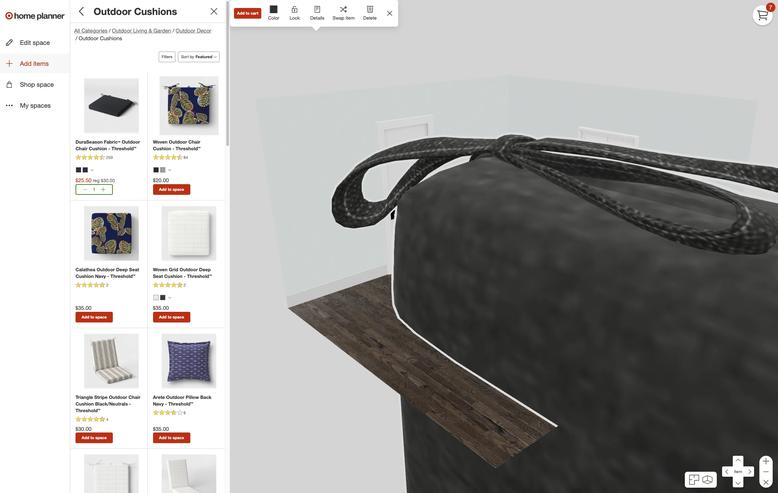 Task type: describe. For each thing, give the bounding box(es) containing it.
0 horizontal spatial /
[[76, 35, 77, 42]]

6
[[184, 411, 186, 416]]

swap item
[[333, 15, 355, 21]]

outdoor inside arete outdoor pillow back navy - threshold™
[[166, 395, 185, 400]]

my
[[20, 102, 29, 109]]

color
[[268, 15, 280, 21]]

woven grid outdoor deep seat cushion - threshold™ button
[[153, 267, 220, 280]]

cushions inside all categories / outdoor living & garden / outdoor decor / outdoor cushions
[[100, 35, 122, 42]]

threshold™ inside arete outdoor pillow back navy - threshold™
[[168, 401, 193, 407]]

garden
[[154, 27, 171, 34]]

move asset south by 6" image
[[733, 478, 744, 488]]

arete outdoor pillow back navy - threshold™ button
[[153, 394, 220, 408]]

space inside $30.00 add to space
[[95, 436, 107, 441]]

triangle stripe outdoor chair cushion black/neutrals - threshold™
[[76, 395, 140, 414]]

shop
[[20, 81, 35, 88]]

outdoor inside woven grid outdoor deep seat cushion - threshold™
[[180, 267, 198, 273]]

add to space button for arete outdoor pillow back navy - threshold™
[[153, 433, 190, 444]]

deep inside calathea outdoor deep seat cushion navy - threshold™
[[116, 267, 128, 273]]

stripe
[[94, 395, 108, 400]]

move asset east by 6" image
[[744, 467, 754, 478]]

add inside button
[[20, 60, 32, 67]]

chair inside woven outdoor chair cushion - threshold™
[[188, 139, 200, 145]]

living
[[133, 27, 147, 34]]

to inside $20.00 add to space
[[168, 187, 172, 192]]

arete
[[153, 395, 165, 400]]

back
[[200, 395, 212, 400]]

outdoor inside calathea outdoor deep seat cushion navy - threshold™
[[97, 267, 115, 273]]

reg
[[93, 178, 100, 183]]

threshold™ inside triangle stripe outdoor chair cushion black/neutrals - threshold™
[[76, 408, 100, 414]]

2 for navy
[[106, 283, 108, 288]]

arete outdoor pillow back navy - threshold™
[[153, 395, 212, 407]]

add to cart button
[[234, 8, 262, 19]]

edit
[[20, 39, 31, 46]]

4
[[106, 418, 108, 423]]

woven outdoor chair cushion - threshold™
[[153, 139, 201, 151]]

2 horizontal spatial /
[[173, 27, 174, 34]]

$35.00 add to space for arete outdoor pillow back navy - threshold™
[[153, 426, 184, 441]]

edit space button
[[0, 33, 70, 52]]

categories
[[82, 27, 108, 34]]

cushion for calathea outdoor deep seat cushion navy - threshold™
[[76, 274, 94, 279]]

move asset west by 6" image
[[723, 467, 733, 478]]

triangle
[[76, 395, 93, 400]]

- inside woven outdoor chair cushion - threshold™
[[173, 146, 174, 151]]

woven grid outdoor seat cushion - threshold™ image
[[84, 455, 139, 494]]

featured
[[196, 54, 212, 59]]

lock button
[[284, 0, 306, 25]]

space inside the edit space button
[[33, 39, 50, 46]]

space inside shop space button
[[37, 81, 54, 88]]

outdoor living & garden button
[[112, 27, 171, 35]]

add inside button
[[237, 11, 245, 16]]

- inside woven grid outdoor deep seat cushion - threshold™
[[184, 274, 186, 279]]

outdoor inside triangle stripe outdoor chair cushion black/neutrals - threshold™
[[109, 395, 127, 400]]

cushion for duraseason fabric™ outdoor chair cushion - threshold™
[[89, 146, 107, 151]]

triangle stripe outdoor chair cushion black/neutrals - threshold™ image
[[84, 334, 139, 389]]

woven for $20.00
[[153, 139, 168, 145]]

spaces
[[30, 102, 51, 109]]

cushion for triangle stripe outdoor chair cushion black/neutrals - threshold™
[[76, 401, 94, 407]]

add items
[[20, 60, 49, 67]]

threshold™ inside woven outdoor chair cushion - threshold™
[[176, 146, 201, 151]]

cushion inside woven grid outdoor deep seat cushion - threshold™
[[164, 274, 183, 279]]

filters button
[[159, 52, 176, 62]]

sort
[[181, 54, 189, 59]]

- inside calathea outdoor deep seat cushion navy - threshold™
[[107, 274, 109, 279]]

woven grid outdoor deep seat cushion - threshold™
[[153, 267, 212, 279]]

outdoor inside woven outdoor chair cushion - threshold™
[[169, 139, 187, 145]]

my spaces button
[[0, 96, 70, 115]]

$30.00 inside $30.00 add to space
[[76, 426, 92, 433]]

to inside $30.00 add to space
[[90, 436, 94, 441]]

navy inside calathea outdoor deep seat cushion navy - threshold™
[[95, 274, 106, 279]]

outdoor left decor
[[176, 27, 196, 34]]

- inside arete outdoor pillow back navy - threshold™
[[165, 401, 167, 407]]

&
[[149, 27, 152, 34]]

by
[[190, 54, 194, 59]]

shop space
[[20, 81, 54, 88]]

$35.00 for arete outdoor pillow back navy - threshold™
[[153, 426, 169, 433]]

item
[[346, 15, 355, 21]]

woven outdoor chair cushion - threshold™ button
[[153, 139, 220, 152]]

threshold™ inside duraseason fabric™ outdoor chair cushion - threshold™
[[112, 146, 136, 151]]

filters
[[162, 54, 173, 59]]

2 for cushion
[[184, 283, 186, 288]]

arete outdoor pillow back navy - threshold™ image
[[162, 334, 216, 389]]

outdoor inside duraseason fabric™ outdoor chair cushion - threshold™
[[122, 139, 140, 145]]

woven grid outdoor deep seat cushion - threshold™ image
[[162, 206, 216, 261]]

duraseason fabric™ outdoor chair cushion - threshold™
[[76, 139, 140, 151]]

add inside $20.00 add to space
[[159, 187, 167, 192]]



Task type: vqa. For each thing, say whether or not it's contained in the screenshot.
New
no



Task type: locate. For each thing, give the bounding box(es) containing it.
to
[[246, 11, 250, 16], [168, 187, 172, 192], [90, 315, 94, 320], [168, 315, 172, 320], [90, 436, 94, 441], [168, 436, 172, 441]]

woven inside woven grid outdoor deep seat cushion - threshold™
[[153, 267, 168, 273]]

duraseason
[[76, 139, 103, 145]]

0 vertical spatial navy
[[95, 274, 106, 279]]

top view button icon image
[[690, 475, 700, 485]]

to inside button
[[246, 11, 250, 16]]

threshold™
[[112, 146, 136, 151], [176, 146, 201, 151], [110, 274, 135, 279], [187, 274, 212, 279], [168, 401, 193, 407], [76, 408, 100, 414]]

0 horizontal spatial $30.00
[[76, 426, 92, 433]]

navy inside arete outdoor pillow back navy - threshold™
[[153, 401, 164, 407]]

outdoor cushions
[[94, 5, 177, 17]]

84
[[184, 155, 188, 160]]

delete button
[[359, 0, 382, 25]]

seat inside calathea outdoor deep seat cushion navy - threshold™
[[129, 267, 139, 273]]

1 deep from the left
[[116, 267, 128, 273]]

front view button icon image
[[703, 476, 713, 485]]

$30.00 down "triangle" at the left of the page
[[76, 426, 92, 433]]

duraseason fabric™ outdoor chair cushion - threshold™ image
[[84, 79, 139, 133]]

deep
[[116, 267, 128, 273], [199, 267, 211, 273]]

cushion inside woven outdoor chair cushion - threshold™
[[153, 146, 171, 151]]

woven outdoor chair cushion - threshold™ image
[[160, 76, 219, 135]]

- inside duraseason fabric™ outdoor chair cushion - threshold™
[[108, 146, 110, 151]]

cushion down "triangle" at the left of the page
[[76, 401, 94, 407]]

2 horizontal spatial chair
[[188, 139, 200, 145]]

0 vertical spatial cushions
[[134, 5, 177, 17]]

outdoor up categories at the left of the page
[[94, 5, 131, 17]]

navy
[[95, 274, 106, 279], [153, 401, 164, 407]]

$30.00 inside $25.50 reg $30.00
[[101, 178, 115, 183]]

pillow
[[186, 395, 199, 400]]

details
[[310, 15, 325, 21]]

outdoor right fabric™ on the top left of the page
[[122, 139, 140, 145]]

0 horizontal spatial 2
[[106, 283, 108, 288]]

- inside triangle stripe outdoor chair cushion black/neutrals - threshold™
[[129, 401, 131, 407]]

fabric™
[[104, 139, 120, 145]]

0 horizontal spatial deep
[[116, 267, 128, 273]]

1 vertical spatial chair
[[76, 146, 88, 151]]

cushion down duraseason
[[89, 146, 107, 151]]

outdoor right the arete
[[166, 395, 185, 400]]

$25.50 reg $30.00
[[76, 177, 115, 184]]

duraseason fabric™ outdoor chair cushion - threshold™ button
[[76, 139, 142, 152]]

outdoor right calathea
[[97, 267, 115, 273]]

2 down woven grid outdoor deep seat cushion - threshold™ button
[[184, 283, 186, 288]]

navy image
[[83, 167, 88, 173]]

cushion
[[89, 146, 107, 151], [153, 146, 171, 151], [76, 274, 94, 279], [164, 274, 183, 279], [76, 401, 94, 407]]

calathea outdoor deep seat cushion navy - threshold™ button
[[76, 267, 142, 280]]

$35.00
[[76, 305, 92, 312], [153, 305, 169, 312], [153, 426, 169, 433]]

details button
[[306, 0, 329, 25]]

1 horizontal spatial chair
[[129, 395, 140, 400]]

2
[[106, 283, 108, 288], [184, 283, 186, 288]]

cushions
[[134, 5, 177, 17], [100, 35, 122, 42]]

$20.00 add to space
[[153, 177, 184, 192]]

lock
[[290, 15, 300, 21]]

-
[[108, 146, 110, 151], [173, 146, 174, 151], [107, 274, 109, 279], [184, 274, 186, 279], [129, 401, 131, 407], [165, 401, 167, 407]]

swap
[[333, 15, 345, 21]]

woven for $35.00
[[153, 267, 168, 273]]

add items button
[[0, 54, 70, 73]]

cushions down categories at the left of the page
[[100, 35, 122, 42]]

chair inside triangle stripe outdoor chair cushion black/neutrals - threshold™
[[129, 395, 140, 400]]

1 horizontal spatial deep
[[199, 267, 211, 273]]

navy down the arete
[[153, 401, 164, 407]]

black/neutrals image
[[160, 167, 165, 173]]

add to space button for triangle stripe outdoor chair cushion black/neutrals - threshold™
[[76, 433, 113, 444]]

2 woven from the top
[[153, 267, 168, 273]]

calathea outdoor deep seat cushion navy - threshold™
[[76, 267, 139, 279]]

seat inside woven grid outdoor deep seat cushion - threshold™
[[153, 274, 163, 279]]

0 vertical spatial seat
[[129, 267, 139, 273]]

$30.00
[[101, 178, 115, 183], [76, 426, 92, 433]]

/
[[109, 27, 111, 34], [173, 27, 174, 34], [76, 35, 77, 42]]

items
[[33, 60, 49, 67]]

add
[[237, 11, 245, 16], [20, 60, 32, 67], [159, 187, 167, 192], [82, 315, 89, 320], [159, 315, 167, 320], [82, 436, 89, 441], [159, 436, 167, 441]]

grid
[[169, 267, 178, 273]]

/ right garden
[[173, 27, 174, 34]]

chair inside duraseason fabric™ outdoor chair cushion - threshold™
[[76, 146, 88, 151]]

$30.00 right reg on the top left of page
[[101, 178, 115, 183]]

cream image
[[153, 295, 159, 301]]

7 button
[[753, 3, 776, 25]]

$35.00 add to space for calathea outdoor deep seat cushion navy - threshold™
[[76, 305, 107, 320]]

charcoal image
[[76, 167, 81, 173]]

cart
[[251, 11, 259, 16]]

1 vertical spatial navy
[[153, 401, 164, 407]]

my spaces
[[20, 102, 51, 109]]

chair for duraseason fabric™ outdoor chair cushion - threshold™
[[76, 146, 88, 151]]

/ down 'all'
[[76, 35, 77, 42]]

outdoor right grid at the left bottom of the page
[[180, 267, 198, 273]]

cushion down calathea
[[76, 274, 94, 279]]

add to space button
[[153, 184, 190, 195], [76, 312, 113, 323], [153, 312, 190, 323], [76, 433, 113, 444], [153, 433, 190, 444]]

outdoor decor button
[[176, 27, 211, 35]]

cushion inside duraseason fabric™ outdoor chair cushion - threshold™
[[89, 146, 107, 151]]

woven printed outdoor chaise lounge cushion - threshold™ image
[[162, 455, 216, 494]]

navy image
[[153, 167, 159, 173]]

outdoor up "84"
[[169, 139, 187, 145]]

1 vertical spatial seat
[[153, 274, 163, 279]]

$25.50
[[76, 177, 92, 184]]

chair for triangle stripe outdoor chair cushion black/neutrals - threshold™
[[129, 395, 140, 400]]

2 vertical spatial chair
[[129, 395, 140, 400]]

all categories / outdoor living & garden / outdoor decor / outdoor cushions
[[74, 27, 211, 42]]

deep inside woven grid outdoor deep seat cushion - threshold™
[[199, 267, 211, 273]]

cushion inside triangle stripe outdoor chair cushion black/neutrals - threshold™
[[76, 401, 94, 407]]

1 vertical spatial $30.00
[[76, 426, 92, 433]]

1 woven from the top
[[153, 139, 168, 145]]

outdoor down all categories button
[[79, 35, 98, 42]]

woven up the black/neutrals icon
[[153, 139, 168, 145]]

1 horizontal spatial navy
[[153, 401, 164, 407]]

woven inside woven outdoor chair cushion - threshold™
[[153, 139, 168, 145]]

1 2 from the left
[[106, 283, 108, 288]]

triangle stripe outdoor chair cushion black/neutrals - threshold™ button
[[76, 394, 142, 414]]

sort by featured
[[181, 54, 212, 59]]

woven
[[153, 139, 168, 145], [153, 267, 168, 273]]

color button
[[264, 0, 284, 27]]

1 horizontal spatial 2
[[184, 283, 186, 288]]

0 vertical spatial woven
[[153, 139, 168, 145]]

home planner landing page image
[[5, 5, 65, 27]]

outdoor up black/neutrals
[[109, 395, 127, 400]]

cushions up &
[[134, 5, 177, 17]]

space
[[33, 39, 50, 46], [37, 81, 54, 88], [173, 187, 184, 192], [95, 315, 107, 320], [173, 315, 184, 320], [95, 436, 107, 441], [173, 436, 184, 441]]

0 vertical spatial chair
[[188, 139, 200, 145]]

259
[[106, 155, 113, 160]]

2 down calathea outdoor deep seat cushion navy - threshold™ button
[[106, 283, 108, 288]]

move asset north by 6" image
[[733, 457, 744, 467]]

1 horizontal spatial seat
[[153, 274, 163, 279]]

add inside $30.00 add to space
[[82, 436, 89, 441]]

1 vertical spatial cushions
[[100, 35, 122, 42]]

all
[[74, 27, 80, 34]]

add to cart
[[237, 11, 259, 16]]

cushion inside calathea outdoor deep seat cushion navy - threshold™
[[76, 274, 94, 279]]

cushion down grid at the left bottom of the page
[[164, 274, 183, 279]]

calathea
[[76, 267, 95, 273]]

/ right categories at the left of the page
[[109, 27, 111, 34]]

2 2 from the left
[[184, 283, 186, 288]]

all categories button
[[74, 27, 108, 35]]

edit space
[[20, 39, 50, 46]]

7
[[770, 4, 773, 11]]

threshold™ inside calathea outdoor deep seat cushion navy - threshold™
[[110, 274, 135, 279]]

0 horizontal spatial cushions
[[100, 35, 122, 42]]

delete
[[363, 15, 377, 21]]

1 horizontal spatial $30.00
[[101, 178, 115, 183]]

item
[[735, 470, 742, 475]]

shop space button
[[0, 75, 70, 94]]

woven left grid at the left bottom of the page
[[153, 267, 168, 273]]

outdoor left living
[[112, 27, 132, 34]]

black/neutrals
[[95, 401, 128, 407]]

outdoor
[[94, 5, 131, 17], [112, 27, 132, 34], [176, 27, 196, 34], [79, 35, 98, 42], [122, 139, 140, 145], [169, 139, 187, 145], [97, 267, 115, 273], [180, 267, 198, 273], [109, 395, 127, 400], [166, 395, 185, 400]]

swap item button
[[329, 0, 359, 25]]

2 deep from the left
[[199, 267, 211, 273]]

chair
[[188, 139, 200, 145], [76, 146, 88, 151], [129, 395, 140, 400]]

calathea outdoor deep seat cushion navy - threshold™ image
[[84, 206, 139, 261]]

threshold™ inside woven grid outdoor deep seat cushion - threshold™
[[187, 274, 212, 279]]

1 horizontal spatial /
[[109, 27, 111, 34]]

$20.00
[[153, 177, 169, 184]]

0 horizontal spatial seat
[[129, 267, 139, 273]]

add to space button for calathea outdoor deep seat cushion navy - threshold™
[[76, 312, 113, 323]]

0 horizontal spatial navy
[[95, 274, 106, 279]]

seat
[[129, 267, 139, 273], [153, 274, 163, 279]]

$35.00 for calathea outdoor deep seat cushion navy - threshold™
[[76, 305, 92, 312]]

cushion up the black/neutrals icon
[[153, 146, 171, 151]]

space inside $20.00 add to space
[[173, 187, 184, 192]]

1 vertical spatial woven
[[153, 267, 168, 273]]

navy down calathea
[[95, 274, 106, 279]]

decor
[[197, 27, 211, 34]]

black image
[[160, 295, 165, 301]]

$35.00 add to space
[[76, 305, 107, 320], [153, 305, 184, 320], [153, 426, 184, 441]]

$30.00 add to space
[[76, 426, 107, 441]]

0 vertical spatial $30.00
[[101, 178, 115, 183]]

0 horizontal spatial chair
[[76, 146, 88, 151]]

1 horizontal spatial cushions
[[134, 5, 177, 17]]



